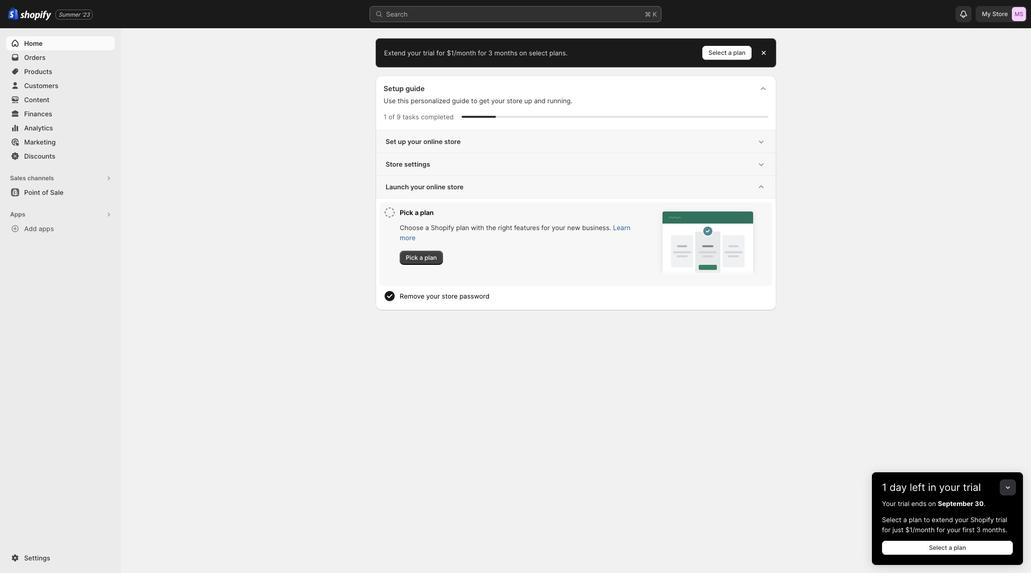 Task type: vqa. For each thing, say whether or not it's contained in the screenshot.
events
no



Task type: locate. For each thing, give the bounding box(es) containing it.
1 vertical spatial pick
[[406, 254, 418, 261]]

$1/month right just
[[906, 526, 935, 534]]

store right my
[[993, 10, 1008, 18]]

⌘ k
[[645, 10, 657, 18]]

pick a plan element
[[400, 223, 640, 265]]

to inside the select a plan to extend your shopify trial for just $1/month for your first 3 months.
[[924, 516, 930, 524]]

tasks
[[403, 113, 419, 121]]

in
[[929, 482, 937, 494]]

of inside 'button'
[[42, 188, 48, 196]]

1 left 9
[[384, 113, 387, 121]]

3 right first
[[977, 526, 981, 534]]

your right launch
[[411, 183, 425, 191]]

0 horizontal spatial to
[[471, 97, 478, 105]]

0 horizontal spatial guide
[[406, 84, 425, 93]]

set
[[386, 138, 396, 146]]

trial inside the select a plan to extend your shopify trial for just $1/month for your first 3 months.
[[996, 516, 1008, 524]]

$1/month left 'months' at the top
[[447, 49, 476, 57]]

a inside "dropdown button"
[[415, 209, 419, 217]]

remove your store password button
[[400, 286, 769, 306]]

0 horizontal spatial on
[[520, 49, 527, 57]]

1 vertical spatial store
[[386, 160, 403, 168]]

set up your online store
[[386, 138, 461, 146]]

pick up choose
[[400, 209, 413, 217]]

'23
[[82, 11, 90, 18]]

shopify up months. on the right bottom of the page
[[971, 516, 994, 524]]

1 vertical spatial 1
[[882, 482, 887, 494]]

personalized
[[411, 97, 450, 105]]

1 vertical spatial 3
[[977, 526, 981, 534]]

of left 9
[[389, 113, 395, 121]]

0 vertical spatial online
[[424, 138, 443, 146]]

to
[[471, 97, 478, 105], [924, 516, 930, 524]]

1
[[384, 113, 387, 121], [882, 482, 887, 494]]

your right extend on the top of the page
[[408, 49, 421, 57]]

0 vertical spatial pick
[[400, 209, 413, 217]]

1 horizontal spatial store
[[993, 10, 1008, 18]]

store
[[993, 10, 1008, 18], [386, 160, 403, 168]]

0 vertical spatial pick a plan
[[400, 209, 434, 217]]

pick a plan inside "dropdown button"
[[400, 209, 434, 217]]

trial up 30
[[964, 482, 981, 494]]

0 vertical spatial on
[[520, 49, 527, 57]]

completed
[[421, 113, 454, 121]]

online
[[424, 138, 443, 146], [427, 183, 446, 191]]

content
[[24, 96, 49, 104]]

1 vertical spatial pick a plan
[[406, 254, 437, 261]]

a inside the select a plan to extend your shopify trial for just $1/month for your first 3 months.
[[904, 516, 907, 524]]

point of sale link
[[6, 185, 115, 199]]

your left new
[[552, 224, 566, 232]]

pick for pick a plan link
[[406, 254, 418, 261]]

mark pick a plan as done image
[[384, 207, 396, 219]]

for left 'months' at the top
[[478, 49, 487, 57]]

1 horizontal spatial select a plan link
[[882, 541, 1013, 555]]

select a plan link
[[703, 46, 752, 60], [882, 541, 1013, 555]]

up
[[525, 97, 532, 105], [398, 138, 406, 146]]

1 left day on the bottom
[[882, 482, 887, 494]]

0 vertical spatial store
[[993, 10, 1008, 18]]

customers
[[24, 82, 58, 90]]

learn more
[[400, 224, 631, 242]]

0 horizontal spatial store
[[386, 160, 403, 168]]

1 vertical spatial select a plan link
[[882, 541, 1013, 555]]

my
[[982, 10, 991, 18]]

0 horizontal spatial select
[[709, 49, 727, 56]]

1 horizontal spatial $1/month
[[906, 526, 935, 534]]

1 vertical spatial of
[[42, 188, 48, 196]]

⌘
[[645, 10, 651, 18]]

0 horizontal spatial up
[[398, 138, 406, 146]]

marketing link
[[6, 135, 115, 149]]

1 inside dropdown button
[[882, 482, 887, 494]]

your trial ends on september 30 .
[[882, 500, 986, 508]]

1 horizontal spatial 1
[[882, 482, 887, 494]]

2 horizontal spatial select
[[929, 544, 948, 552]]

up right set
[[398, 138, 406, 146]]

my store image
[[1012, 7, 1027, 21]]

1 day left in your trial
[[882, 482, 981, 494]]

1 horizontal spatial 3
[[977, 526, 981, 534]]

pick a plan up choose
[[400, 209, 434, 217]]

guide left the get
[[452, 97, 469, 105]]

1 horizontal spatial to
[[924, 516, 930, 524]]

$1/month
[[447, 49, 476, 57], [906, 526, 935, 534]]

0 vertical spatial select a plan link
[[703, 46, 752, 60]]

to left the get
[[471, 97, 478, 105]]

with
[[471, 224, 484, 232]]

content link
[[6, 93, 115, 107]]

pick a plan
[[400, 209, 434, 217], [406, 254, 437, 261]]

first
[[963, 526, 975, 534]]

setup
[[384, 84, 404, 93]]

for right extend on the top of the page
[[437, 49, 445, 57]]

months
[[495, 49, 518, 57]]

for
[[437, 49, 445, 57], [478, 49, 487, 57], [542, 224, 550, 232], [882, 526, 891, 534], [937, 526, 946, 534]]

online down completed at the top of page
[[424, 138, 443, 146]]

trial up months. on the right bottom of the page
[[996, 516, 1008, 524]]

guide
[[406, 84, 425, 93], [452, 97, 469, 105]]

launch your online store button
[[376, 176, 777, 198]]

extend your trial for $1/month for 3 months on select plans.
[[384, 49, 568, 57]]

0 horizontal spatial 3
[[489, 49, 493, 57]]

apps
[[10, 211, 25, 218]]

0 horizontal spatial select a plan
[[709, 49, 746, 56]]

for right features
[[542, 224, 550, 232]]

of left sale
[[42, 188, 48, 196]]

plan
[[734, 49, 746, 56], [420, 209, 434, 217], [456, 224, 469, 232], [425, 254, 437, 261], [909, 516, 922, 524], [954, 544, 966, 552]]

1 vertical spatial to
[[924, 516, 930, 524]]

1 horizontal spatial up
[[525, 97, 532, 105]]

0 vertical spatial shopify
[[431, 224, 454, 232]]

choose
[[400, 224, 424, 232]]

1 horizontal spatial of
[[389, 113, 395, 121]]

1 vertical spatial select a plan
[[929, 544, 966, 552]]

1 horizontal spatial select a plan
[[929, 544, 966, 552]]

a
[[729, 49, 732, 56], [415, 209, 419, 217], [425, 224, 429, 232], [420, 254, 423, 261], [904, 516, 907, 524], [949, 544, 953, 552]]

on
[[520, 49, 527, 57], [929, 500, 936, 508]]

0 vertical spatial up
[[525, 97, 532, 105]]

pick a plan down more
[[406, 254, 437, 261]]

new
[[568, 224, 581, 232]]

1 vertical spatial select
[[882, 516, 902, 524]]

1 of 9 tasks completed
[[384, 113, 454, 121]]

online inside dropdown button
[[424, 138, 443, 146]]

1 vertical spatial shopify
[[971, 516, 994, 524]]

.
[[984, 500, 986, 508]]

password
[[460, 292, 490, 300]]

select a plan to extend your shopify trial for just $1/month for your first 3 months.
[[882, 516, 1008, 534]]

3 inside the select a plan to extend your shopify trial for just $1/month for your first 3 months.
[[977, 526, 981, 534]]

on left the select on the top of page
[[520, 49, 527, 57]]

1 vertical spatial guide
[[452, 97, 469, 105]]

add
[[24, 225, 37, 233]]

0 vertical spatial $1/month
[[447, 49, 476, 57]]

analytics
[[24, 124, 53, 132]]

3
[[489, 49, 493, 57], [977, 526, 981, 534]]

apps button
[[6, 208, 115, 222]]

online down settings at left top
[[427, 183, 446, 191]]

shopify
[[431, 224, 454, 232], [971, 516, 994, 524]]

shopify right choose
[[431, 224, 454, 232]]

your left first
[[947, 526, 961, 534]]

up left and
[[525, 97, 532, 105]]

0 vertical spatial of
[[389, 113, 395, 121]]

shopify inside pick a plan element
[[431, 224, 454, 232]]

products link
[[6, 64, 115, 79]]

select
[[709, 49, 727, 56], [882, 516, 902, 524], [929, 544, 948, 552]]

1 vertical spatial up
[[398, 138, 406, 146]]

0 horizontal spatial shopify
[[431, 224, 454, 232]]

guide up this
[[406, 84, 425, 93]]

3 left 'months' at the top
[[489, 49, 493, 57]]

plan inside "dropdown button"
[[420, 209, 434, 217]]

store up launch
[[386, 160, 403, 168]]

1 for 1 of 9 tasks completed
[[384, 113, 387, 121]]

settings link
[[6, 551, 115, 565]]

0 horizontal spatial $1/month
[[447, 49, 476, 57]]

1 horizontal spatial on
[[929, 500, 936, 508]]

your
[[408, 49, 421, 57], [491, 97, 505, 105], [408, 138, 422, 146], [411, 183, 425, 191], [552, 224, 566, 232], [427, 292, 440, 300], [940, 482, 961, 494], [955, 516, 969, 524], [947, 526, 961, 534]]

channels
[[27, 174, 54, 182]]

your inside dropdown button
[[411, 183, 425, 191]]

1 horizontal spatial select
[[882, 516, 902, 524]]

pick inside "dropdown button"
[[400, 209, 413, 217]]

store inside 'remove your store password' dropdown button
[[442, 292, 458, 300]]

1 vertical spatial online
[[427, 183, 446, 191]]

my store
[[982, 10, 1008, 18]]

0 vertical spatial select a plan
[[709, 49, 746, 56]]

marketing
[[24, 138, 56, 146]]

sales channels
[[10, 174, 54, 182]]

1 vertical spatial $1/month
[[906, 526, 935, 534]]

extend
[[932, 516, 954, 524]]

home
[[24, 39, 43, 47]]

summer '23 link
[[56, 9, 93, 19]]

of
[[389, 113, 395, 121], [42, 188, 48, 196]]

apps
[[39, 225, 54, 233]]

online inside dropdown button
[[427, 183, 446, 191]]

your right the get
[[491, 97, 505, 105]]

0 vertical spatial 1
[[384, 113, 387, 121]]

for left just
[[882, 526, 891, 534]]

trial inside dropdown button
[[964, 482, 981, 494]]

30
[[975, 500, 984, 508]]

1 vertical spatial on
[[929, 500, 936, 508]]

on right the ends at the right bottom of page
[[929, 500, 936, 508]]

pick down more
[[406, 254, 418, 261]]

the
[[486, 224, 496, 232]]

your up september
[[940, 482, 961, 494]]

0 vertical spatial 3
[[489, 49, 493, 57]]

point of sale
[[24, 188, 63, 196]]

trial right extend on the top of the page
[[423, 49, 435, 57]]

2 vertical spatial select
[[929, 544, 948, 552]]

pick a plan for pick a plan link
[[406, 254, 437, 261]]

to left the "extend"
[[924, 516, 930, 524]]

0 horizontal spatial of
[[42, 188, 48, 196]]

0 vertical spatial select
[[709, 49, 727, 56]]

1 horizontal spatial shopify
[[971, 516, 994, 524]]

0 horizontal spatial 1
[[384, 113, 387, 121]]



Task type: describe. For each thing, give the bounding box(es) containing it.
summer
[[59, 11, 80, 18]]

ends
[[912, 500, 927, 508]]

your right remove
[[427, 292, 440, 300]]

your up settings at left top
[[408, 138, 422, 146]]

store inside set up your online store dropdown button
[[444, 138, 461, 146]]

remove your store password
[[400, 292, 490, 300]]

of for 9
[[389, 113, 395, 121]]

on inside 1 day left in your trial "element"
[[929, 500, 936, 508]]

store inside store settings dropdown button
[[386, 160, 403, 168]]

k
[[653, 10, 657, 18]]

0 horizontal spatial select a plan link
[[703, 46, 752, 60]]

choose a shopify plan with the right features for your new business.
[[400, 224, 611, 232]]

your
[[882, 500, 896, 508]]

just
[[893, 526, 904, 534]]

features
[[514, 224, 540, 232]]

remove
[[400, 292, 425, 300]]

left
[[910, 482, 926, 494]]

9
[[397, 113, 401, 121]]

1 day left in your trial element
[[872, 499, 1023, 565]]

1 for 1 day left in your trial
[[882, 482, 887, 494]]

1 day left in your trial button
[[872, 472, 1023, 494]]

0 vertical spatial guide
[[406, 84, 425, 93]]

select
[[529, 49, 548, 57]]

select a plan link inside 1 day left in your trial "element"
[[882, 541, 1013, 555]]

home link
[[6, 36, 115, 50]]

use
[[384, 97, 396, 105]]

plans.
[[550, 49, 568, 57]]

products
[[24, 67, 52, 76]]

summer '23
[[59, 11, 90, 18]]

1 horizontal spatial guide
[[452, 97, 469, 105]]

search
[[386, 10, 408, 18]]

store inside launch your online store dropdown button
[[447, 183, 464, 191]]

0 vertical spatial to
[[471, 97, 478, 105]]

orders
[[24, 53, 46, 61]]

settings
[[404, 160, 430, 168]]

use this personalized guide to get your store up and running.
[[384, 97, 573, 105]]

select inside the select a plan to extend your shopify trial for just $1/month for your first 3 months.
[[882, 516, 902, 524]]

orders link
[[6, 50, 115, 64]]

shopify image
[[8, 8, 19, 20]]

this
[[398, 97, 409, 105]]

set up your online store button
[[376, 130, 777, 153]]

your up first
[[955, 516, 969, 524]]

business.
[[582, 224, 611, 232]]

add apps button
[[6, 222, 115, 236]]

sales
[[10, 174, 26, 182]]

point
[[24, 188, 40, 196]]

finances link
[[6, 107, 115, 121]]

analytics link
[[6, 121, 115, 135]]

store settings
[[386, 160, 430, 168]]

launch your online store
[[386, 183, 464, 191]]

store settings button
[[376, 153, 777, 175]]

for inside pick a plan element
[[542, 224, 550, 232]]

shopify image
[[20, 10, 51, 21]]

discounts link
[[6, 149, 115, 163]]

more
[[400, 234, 416, 242]]

extend
[[384, 49, 406, 57]]

pick a plan for pick a plan "dropdown button"
[[400, 209, 434, 217]]

september
[[938, 500, 974, 508]]

select a plan inside 1 day left in your trial "element"
[[929, 544, 966, 552]]

learn
[[613, 224, 631, 232]]

pick a plan button
[[400, 202, 640, 223]]

your inside pick a plan element
[[552, 224, 566, 232]]

customers link
[[6, 79, 115, 93]]

up inside dropdown button
[[398, 138, 406, 146]]

setup guide
[[384, 84, 425, 93]]

finances
[[24, 110, 52, 118]]

months.
[[983, 526, 1008, 534]]

$1/month inside the select a plan to extend your shopify trial for just $1/month for your first 3 months.
[[906, 526, 935, 534]]

trial right your
[[898, 500, 910, 508]]

pick for pick a plan "dropdown button"
[[400, 209, 413, 217]]

get
[[479, 97, 490, 105]]

discounts
[[24, 152, 55, 160]]

launch
[[386, 183, 409, 191]]

add apps
[[24, 225, 54, 233]]

shopify inside the select a plan to extend your shopify trial for just $1/month for your first 3 months.
[[971, 516, 994, 524]]

point of sale button
[[0, 185, 121, 199]]

for down the "extend"
[[937, 526, 946, 534]]

and
[[534, 97, 546, 105]]

running.
[[548, 97, 573, 105]]

learn more link
[[400, 224, 631, 242]]

of for sale
[[42, 188, 48, 196]]

day
[[890, 482, 907, 494]]

sales channels button
[[6, 171, 115, 185]]

sale
[[50, 188, 63, 196]]

right
[[498, 224, 512, 232]]

plan inside the select a plan to extend your shopify trial for just $1/month for your first 3 months.
[[909, 516, 922, 524]]



